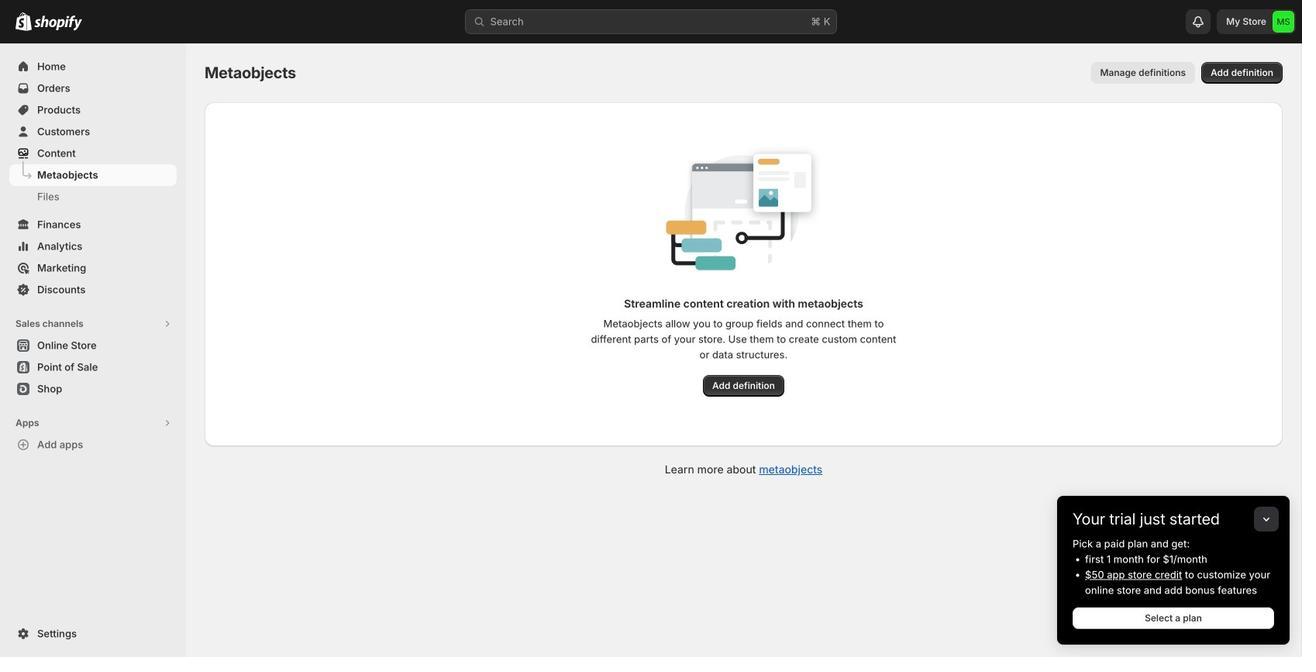 Task type: vqa. For each thing, say whether or not it's contained in the screenshot.
send
no



Task type: describe. For each thing, give the bounding box(es) containing it.
shopify image
[[16, 12, 32, 31]]

shopify image
[[34, 15, 82, 31]]

my store image
[[1273, 11, 1294, 33]]



